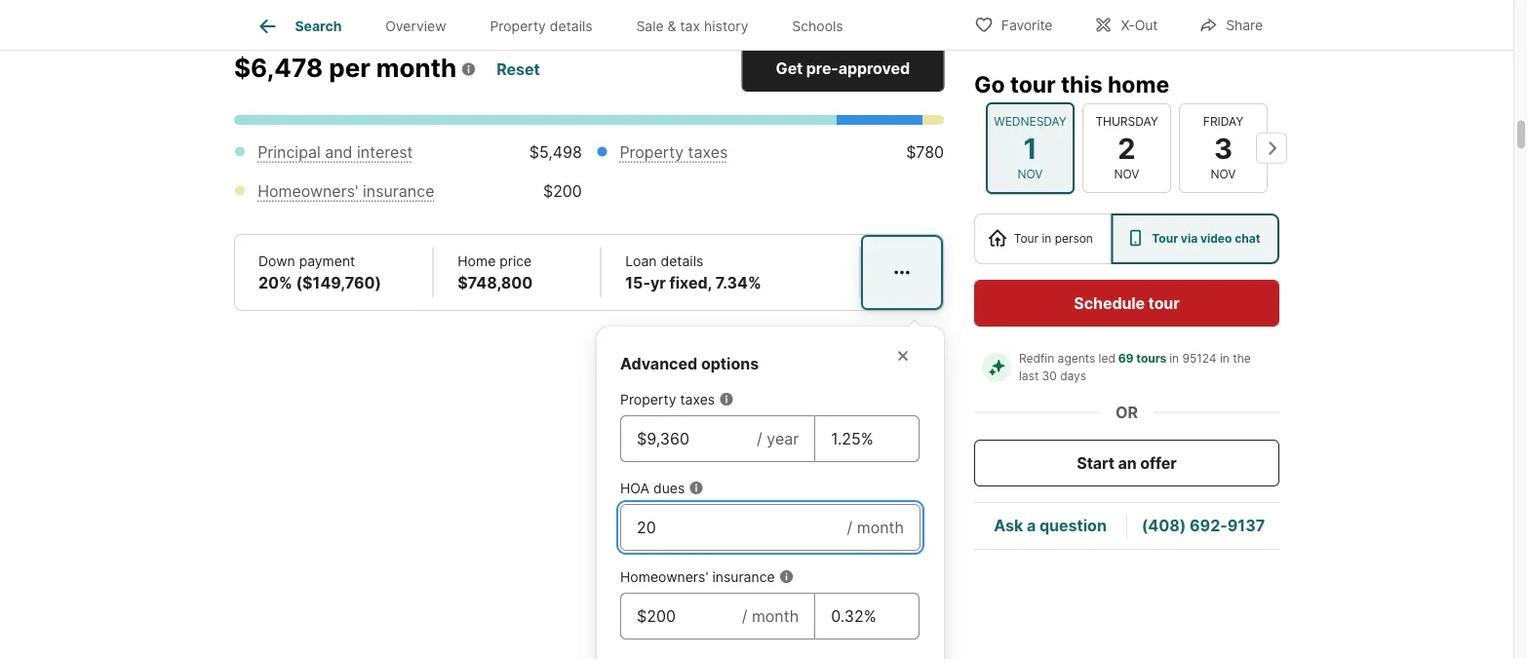 Task type: locate. For each thing, give the bounding box(es) containing it.
692-
[[1190, 516, 1228, 535]]

in left "the"
[[1220, 352, 1230, 366]]

month for hoa dues
[[857, 518, 904, 537]]

tour in person option
[[974, 214, 1111, 264]]

tour in person
[[1014, 232, 1093, 246]]

2 vertical spatial month
[[752, 607, 799, 626]]

yr
[[650, 273, 666, 292]]

tour for tour via video chat
[[1152, 232, 1178, 246]]

property details tab
[[468, 3, 614, 50]]

1 tour from the left
[[1014, 232, 1039, 246]]

0 horizontal spatial month
[[376, 53, 457, 83]]

the
[[1233, 352, 1251, 366]]

list box containing tour in person
[[974, 214, 1280, 264]]

1 horizontal spatial insurance
[[712, 569, 775, 585]]

dues
[[653, 480, 685, 496]]

out
[[1135, 17, 1158, 34]]

person
[[1055, 232, 1093, 246]]

9137
[[1228, 516, 1265, 535]]

1 horizontal spatial nov
[[1114, 167, 1140, 181]]

1 horizontal spatial /
[[757, 429, 762, 448]]

property inside property details tab
[[490, 18, 546, 34]]

homeowners'
[[258, 181, 358, 200], [620, 569, 709, 585]]

1 horizontal spatial / month
[[847, 518, 904, 537]]

homeowners' insurance down the and on the top left of page
[[258, 181, 434, 200]]

property
[[490, 18, 546, 34], [620, 142, 684, 161], [620, 391, 676, 408]]

2 vertical spatial property
[[620, 391, 676, 408]]

ask a question
[[994, 516, 1107, 535]]

/
[[757, 429, 762, 448], [847, 518, 853, 537], [742, 607, 747, 626]]

reset
[[497, 60, 540, 79]]

in
[[1042, 232, 1052, 246], [1170, 352, 1179, 366], [1220, 352, 1230, 366]]

nov inside wednesday 1 nov
[[1018, 167, 1043, 181]]

homeowners' insurance down dues
[[620, 569, 775, 585]]

and
[[325, 142, 353, 161]]

via
[[1181, 232, 1198, 246]]

0 vertical spatial tour
[[1010, 70, 1056, 98]]

an
[[1118, 454, 1137, 473]]

friday 3 nov
[[1203, 114, 1244, 181]]

1 vertical spatial details
[[661, 253, 703, 269]]

tooltip
[[597, 311, 1307, 659]]

details up fixed,
[[661, 253, 703, 269]]

redfin
[[1019, 352, 1055, 366]]

1 horizontal spatial details
[[661, 253, 703, 269]]

1 vertical spatial taxes
[[680, 391, 715, 408]]

next image
[[1256, 133, 1287, 164]]

in inside tour in person option
[[1042, 232, 1052, 246]]

ask
[[994, 516, 1023, 535]]

tour
[[1010, 70, 1056, 98], [1149, 294, 1180, 313]]

0 horizontal spatial homeowners'
[[258, 181, 358, 200]]

$5,498
[[529, 142, 582, 161]]

friday
[[1203, 114, 1244, 128]]

$200
[[543, 181, 582, 200]]

days
[[1060, 369, 1087, 383]]

0 horizontal spatial insurance
[[363, 181, 434, 200]]

None text field
[[831, 605, 903, 628]]

2 vertical spatial /
[[742, 607, 747, 626]]

0 horizontal spatial / month
[[742, 607, 799, 626]]

1 horizontal spatial homeowners'
[[620, 569, 709, 585]]

0 vertical spatial homeowners' insurance
[[258, 181, 434, 200]]

2 tour from the left
[[1152, 232, 1178, 246]]

nov down 1
[[1018, 167, 1043, 181]]

3 nov from the left
[[1211, 167, 1236, 181]]

2
[[1118, 131, 1136, 165]]

None text field
[[637, 427, 741, 451], [831, 427, 903, 451], [637, 516, 831, 539], [637, 605, 726, 628], [637, 427, 741, 451], [831, 427, 903, 451], [637, 516, 831, 539], [637, 605, 726, 628]]

0 vertical spatial property
[[490, 18, 546, 34]]

property right $5,498
[[620, 142, 684, 161]]

1 nov from the left
[[1018, 167, 1043, 181]]

0 vertical spatial / month
[[847, 518, 904, 537]]

2 nov from the left
[[1114, 167, 1140, 181]]

home
[[1108, 70, 1170, 98]]

principal and interest
[[258, 142, 413, 161]]

2 horizontal spatial month
[[857, 518, 904, 537]]

or
[[1116, 403, 1138, 422]]

tour up wednesday
[[1010, 70, 1056, 98]]

1 vertical spatial property taxes
[[620, 391, 715, 408]]

1 vertical spatial / month
[[742, 607, 799, 626]]

homeowners' down principal
[[258, 181, 358, 200]]

homeowners' insurance
[[258, 181, 434, 200], [620, 569, 775, 585]]

0 horizontal spatial tour
[[1014, 232, 1039, 246]]

go
[[974, 70, 1005, 98]]

wednesday 1 nov
[[994, 114, 1067, 181]]

30
[[1042, 369, 1057, 383]]

insurance
[[363, 181, 434, 200], [712, 569, 775, 585]]

0 horizontal spatial tour
[[1010, 70, 1056, 98]]

/ for homeowners' insurance
[[742, 607, 747, 626]]

homeowners' down dues
[[620, 569, 709, 585]]

tour via video chat
[[1152, 232, 1260, 246]]

home price $748,800
[[458, 253, 533, 292]]

0 vertical spatial details
[[550, 18, 593, 34]]

tab list containing search
[[234, 0, 881, 50]]

schools tab
[[770, 3, 865, 50]]

tour left person
[[1014, 232, 1039, 246]]

property for property details tab
[[490, 18, 546, 34]]

7.34%
[[716, 273, 761, 292]]

1 horizontal spatial month
[[752, 607, 799, 626]]

principal and interest link
[[258, 142, 413, 161]]

/ month for hoa dues
[[847, 518, 904, 537]]

0 horizontal spatial /
[[742, 607, 747, 626]]

15-
[[625, 273, 650, 292]]

in left person
[[1042, 232, 1052, 246]]

property taxes
[[620, 142, 728, 161], [620, 391, 715, 408]]

tour for go
[[1010, 70, 1056, 98]]

/ month for homeowners' insurance
[[742, 607, 799, 626]]

nov inside thursday 2 nov
[[1114, 167, 1140, 181]]

2 horizontal spatial /
[[847, 518, 853, 537]]

1 horizontal spatial homeowners' insurance
[[620, 569, 775, 585]]

tour left via
[[1152, 232, 1178, 246]]

tour
[[1014, 232, 1039, 246], [1152, 232, 1178, 246]]

share
[[1226, 17, 1263, 34]]

nov
[[1018, 167, 1043, 181], [1114, 167, 1140, 181], [1211, 167, 1236, 181]]

start
[[1077, 454, 1115, 473]]

0 horizontal spatial nov
[[1018, 167, 1043, 181]]

nov for 2
[[1114, 167, 1140, 181]]

2 horizontal spatial in
[[1220, 352, 1230, 366]]

tour for schedule
[[1149, 294, 1180, 313]]

details inside tab
[[550, 18, 593, 34]]

loan
[[625, 253, 657, 269]]

property for the property taxes link on the top left of the page
[[620, 142, 684, 161]]

1 horizontal spatial tour
[[1152, 232, 1178, 246]]

property up reset at the top of the page
[[490, 18, 546, 34]]

in right tours
[[1170, 352, 1179, 366]]

sale & tax history
[[636, 18, 749, 34]]

1 vertical spatial insurance
[[712, 569, 775, 585]]

details inside loan details 15-yr fixed, 7.34%
[[661, 253, 703, 269]]

tab list
[[234, 0, 881, 50]]

1 vertical spatial /
[[847, 518, 853, 537]]

/ month
[[847, 518, 904, 537], [742, 607, 799, 626]]

tour inside option
[[1014, 232, 1039, 246]]

chat
[[1235, 232, 1260, 246]]

tour right schedule
[[1149, 294, 1180, 313]]

1 vertical spatial homeowners' insurance
[[620, 569, 775, 585]]

property down advanced in the left of the page
[[620, 391, 676, 408]]

x-out button
[[1077, 4, 1175, 44]]

overview
[[385, 18, 446, 34]]

tour inside option
[[1152, 232, 1178, 246]]

0 vertical spatial insurance
[[363, 181, 434, 200]]

/ for property taxes
[[757, 429, 762, 448]]

1 vertical spatial homeowners'
[[620, 569, 709, 585]]

0 horizontal spatial in
[[1042, 232, 1052, 246]]

2 horizontal spatial nov
[[1211, 167, 1236, 181]]

video
[[1200, 232, 1232, 246]]

start an offer button
[[974, 440, 1280, 487]]

nov inside friday 3 nov
[[1211, 167, 1236, 181]]

advanced
[[620, 354, 698, 373]]

schedule tour button
[[974, 280, 1280, 327]]

payment
[[299, 253, 355, 269]]

tooltip containing advanced options
[[597, 311, 1307, 659]]

0 horizontal spatial details
[[550, 18, 593, 34]]

1 horizontal spatial in
[[1170, 352, 1179, 366]]

this
[[1061, 70, 1103, 98]]

0 vertical spatial homeowners'
[[258, 181, 358, 200]]

month for homeowners' insurance
[[752, 607, 799, 626]]

principal
[[258, 142, 321, 161]]

nov down 2
[[1114, 167, 1140, 181]]

schedule tour
[[1074, 294, 1180, 313]]

1 vertical spatial property
[[620, 142, 684, 161]]

0 vertical spatial property taxes
[[620, 142, 728, 161]]

ask a question link
[[994, 516, 1107, 535]]

None button
[[986, 102, 1075, 194], [1083, 103, 1171, 193], [1179, 103, 1268, 193], [986, 102, 1075, 194], [1083, 103, 1171, 193], [1179, 103, 1268, 193]]

nov down "3"
[[1211, 167, 1236, 181]]

1 horizontal spatial tour
[[1149, 294, 1180, 313]]

details for property details
[[550, 18, 593, 34]]

details
[[550, 18, 593, 34], [661, 253, 703, 269]]

1 vertical spatial month
[[857, 518, 904, 537]]

schedule
[[1074, 294, 1145, 313]]

price
[[500, 253, 532, 269]]

tour inside schedule tour button
[[1149, 294, 1180, 313]]

1 vertical spatial tour
[[1149, 294, 1180, 313]]

0 horizontal spatial homeowners' insurance
[[258, 181, 434, 200]]

history
[[704, 18, 749, 34]]

0 vertical spatial /
[[757, 429, 762, 448]]

list box
[[974, 214, 1280, 264]]

details left sale
[[550, 18, 593, 34]]



Task type: vqa. For each thing, say whether or not it's contained in the screenshot.
the more
no



Task type: describe. For each thing, give the bounding box(es) containing it.
favorite button
[[958, 4, 1069, 44]]

$6,478
[[234, 53, 323, 83]]

wednesday
[[994, 114, 1067, 128]]

sale & tax history tab
[[614, 3, 770, 50]]

(408) 692-9137 link
[[1142, 516, 1265, 535]]

homeowners' inside tooltip
[[620, 569, 709, 585]]

down
[[258, 253, 295, 269]]

options
[[701, 354, 759, 373]]

x-
[[1121, 17, 1135, 34]]

20%
[[258, 273, 292, 292]]

search
[[295, 18, 342, 34]]

$748,800
[[458, 273, 533, 292]]

share button
[[1182, 4, 1280, 44]]

/ year
[[757, 429, 799, 448]]

($149,760)
[[296, 273, 381, 292]]

sale
[[636, 18, 664, 34]]

property taxes link
[[620, 142, 728, 161]]

property details
[[490, 18, 593, 34]]

offer
[[1140, 454, 1177, 473]]

get pre-approved
[[776, 59, 910, 78]]

tours
[[1137, 352, 1167, 366]]

led
[[1099, 352, 1116, 366]]

nov for 1
[[1018, 167, 1043, 181]]

taxes inside tooltip
[[680, 391, 715, 408]]

hoa dues
[[620, 480, 685, 496]]

hoa
[[620, 480, 650, 496]]

overview tab
[[364, 3, 468, 50]]

0 vertical spatial month
[[376, 53, 457, 83]]

3
[[1214, 131, 1233, 165]]

thursday
[[1096, 114, 1158, 128]]

details for loan details 15-yr fixed, 7.34%
[[661, 253, 703, 269]]

(408)
[[1142, 516, 1186, 535]]

tour for tour in person
[[1014, 232, 1039, 246]]

/ for hoa dues
[[847, 518, 853, 537]]

interest
[[357, 142, 413, 161]]

approved
[[839, 59, 910, 78]]

0 vertical spatial taxes
[[688, 142, 728, 161]]

tax
[[680, 18, 700, 34]]

95124
[[1182, 352, 1217, 366]]

$780
[[906, 142, 944, 161]]

&
[[668, 18, 676, 34]]

home
[[458, 253, 496, 269]]

insurance inside tooltip
[[712, 569, 775, 585]]

start an offer
[[1077, 454, 1177, 473]]

tour via video chat option
[[1111, 214, 1280, 264]]

get pre-approved button
[[741, 45, 944, 92]]

none text field inside tooltip
[[831, 605, 903, 628]]

1
[[1023, 131, 1037, 165]]

search link
[[256, 15, 342, 38]]

loan details 15-yr fixed, 7.34%
[[625, 253, 761, 292]]

year
[[767, 429, 799, 448]]

per
[[329, 53, 370, 83]]

homeowners' insurance inside tooltip
[[620, 569, 775, 585]]

thursday 2 nov
[[1096, 114, 1158, 181]]

get
[[776, 59, 803, 78]]

redfin agents led 69 tours in 95124
[[1019, 352, 1217, 366]]

nov for 3
[[1211, 167, 1236, 181]]

agents
[[1058, 352, 1095, 366]]

schools
[[792, 18, 843, 34]]

property inside tooltip
[[620, 391, 676, 408]]

question
[[1040, 516, 1107, 535]]

fixed,
[[670, 273, 712, 292]]

69
[[1118, 352, 1134, 366]]

advanced options
[[620, 354, 759, 373]]

x-out
[[1121, 17, 1158, 34]]

in the last 30 days
[[1019, 352, 1254, 383]]

property taxes inside tooltip
[[620, 391, 715, 408]]

favorite
[[1001, 17, 1053, 34]]

(408) 692-9137
[[1142, 516, 1265, 535]]

down payment 20% ($149,760)
[[258, 253, 381, 292]]

in inside in the last 30 days
[[1220, 352, 1230, 366]]

last
[[1019, 369, 1039, 383]]

homeowners' insurance link
[[258, 181, 434, 200]]

a
[[1027, 516, 1036, 535]]

$6,478 per month
[[234, 53, 457, 83]]

pre-
[[806, 59, 839, 78]]



